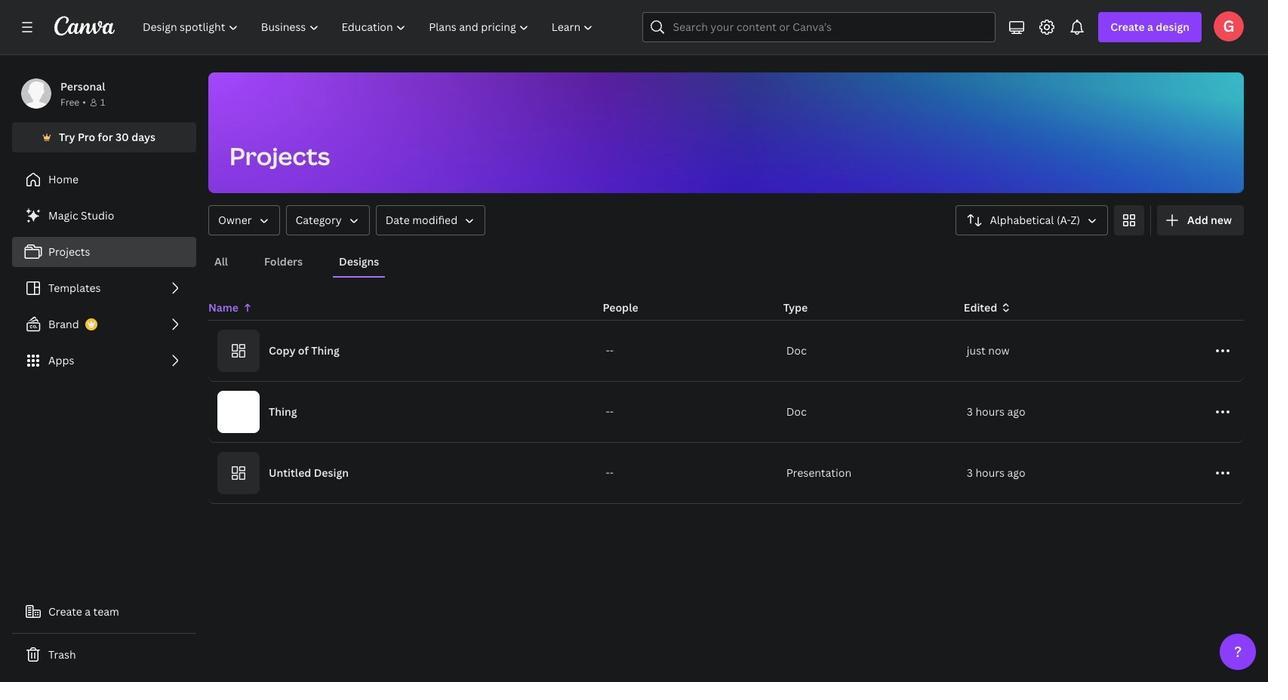Task type: vqa. For each thing, say whether or not it's contained in the screenshot.
Owner Button
yes



Task type: describe. For each thing, give the bounding box(es) containing it.
top level navigation element
[[133, 12, 607, 42]]

Date modified button
[[376, 205, 486, 236]]



Task type: locate. For each thing, give the bounding box(es) containing it.
None search field
[[643, 12, 996, 42]]

Sort by button
[[956, 205, 1109, 236]]

Search search field
[[673, 13, 966, 42]]

list
[[12, 201, 196, 376]]

Category button
[[286, 205, 370, 236]]

Owner button
[[208, 205, 280, 236]]

genericname382024 image
[[1214, 11, 1244, 42], [1214, 11, 1244, 42]]



